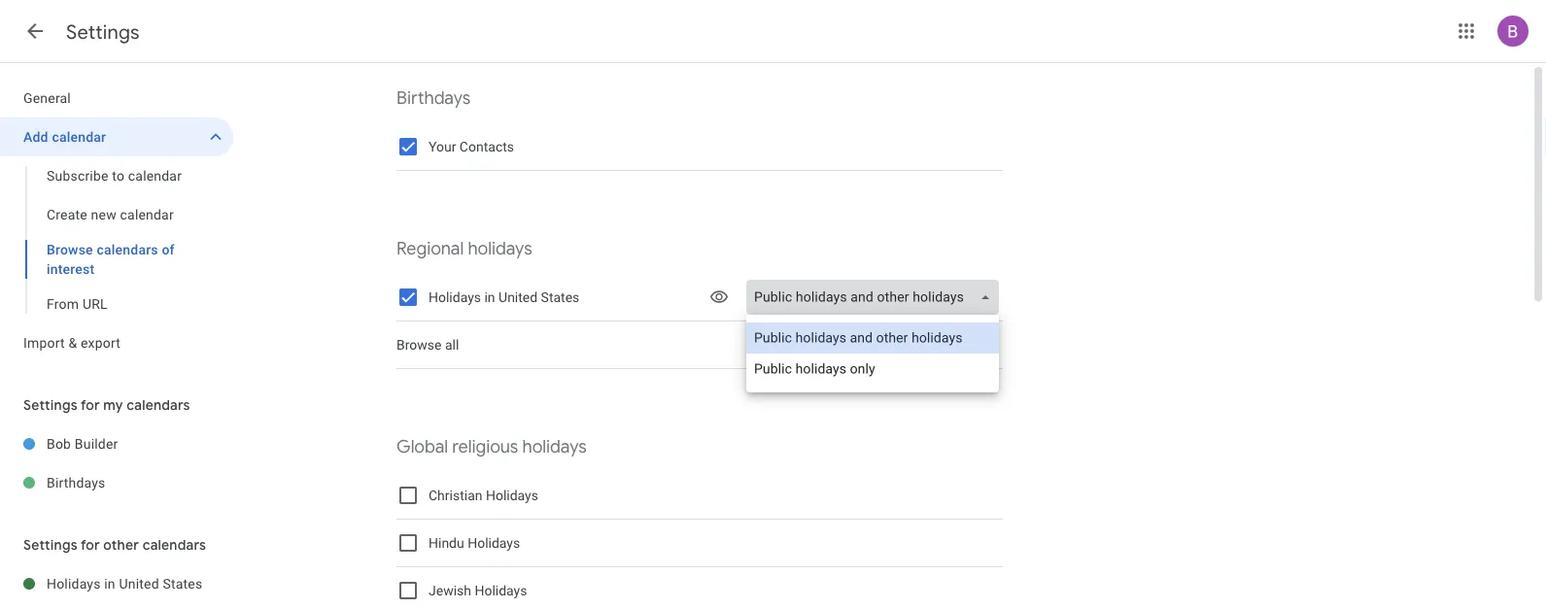 Task type: vqa. For each thing, say whether or not it's contained in the screenshot.
Holidays corresponding to Christian Holidays
yes



Task type: describe. For each thing, give the bounding box(es) containing it.
regional
[[396, 238, 464, 260]]

calendars inside browse calendars of interest
[[97, 241, 158, 258]]

add
[[23, 129, 48, 145]]

calendar for create new calendar
[[120, 206, 174, 223]]

global
[[396, 436, 448, 458]]

add calendar
[[23, 129, 106, 145]]

1 horizontal spatial birthdays
[[396, 87, 471, 109]]

calendar inside tree item
[[52, 129, 106, 145]]

bob
[[47, 436, 71, 452]]

create new calendar
[[47, 206, 174, 223]]

group containing subscribe to calendar
[[0, 156, 233, 324]]

calendars for other
[[143, 536, 206, 554]]

settings for settings
[[66, 19, 140, 44]]

contacts
[[459, 139, 514, 155]]

other
[[103, 536, 139, 554]]

to
[[112, 168, 125, 184]]

import
[[23, 335, 65, 351]]

calendar for subscribe to calendar
[[128, 168, 182, 184]]

in inside tree item
[[104, 576, 115, 592]]

holidays in united states link
[[47, 565, 233, 603]]

birthdays link
[[47, 464, 233, 502]]

subscribe
[[47, 168, 108, 184]]

bob builder
[[47, 436, 118, 452]]

settings for settings for my calendars
[[23, 396, 77, 414]]

export
[[81, 335, 121, 351]]

interest
[[47, 261, 95, 277]]

builder
[[75, 436, 118, 452]]

holidays for christian holidays
[[486, 488, 538, 504]]

browse all
[[396, 337, 459, 353]]

new
[[91, 206, 116, 223]]

of
[[162, 241, 175, 258]]

1 horizontal spatial states
[[541, 289, 579, 305]]

holidays inside tree item
[[47, 576, 101, 592]]

global religious holidays
[[396, 436, 587, 458]]

settings for other calendars
[[23, 536, 206, 554]]

bob builder tree item
[[0, 425, 233, 464]]

browse for browse all
[[396, 337, 442, 353]]

my
[[103, 396, 123, 414]]

settings heading
[[66, 19, 140, 44]]

all
[[445, 337, 459, 353]]

christian holidays
[[429, 488, 538, 504]]

public holidays and other holidays option
[[746, 323, 999, 354]]

create
[[47, 206, 87, 223]]

from url
[[47, 296, 108, 312]]

holidays up the 'all'
[[429, 289, 481, 305]]

browse for browse calendars of interest
[[47, 241, 93, 258]]

browse calendars of interest
[[47, 241, 175, 277]]



Task type: locate. For each thing, give the bounding box(es) containing it.
0 vertical spatial united
[[499, 289, 538, 305]]

hindu
[[429, 535, 464, 551]]

calendars right 'my'
[[127, 396, 190, 414]]

calendars down create new calendar
[[97, 241, 158, 258]]

1 horizontal spatial in
[[484, 289, 495, 305]]

from
[[47, 296, 79, 312]]

0 horizontal spatial browse
[[47, 241, 93, 258]]

calendar
[[52, 129, 106, 145], [128, 168, 182, 184], [120, 206, 174, 223]]

0 vertical spatial settings
[[66, 19, 140, 44]]

united down other
[[119, 576, 159, 592]]

hindu holidays
[[429, 535, 520, 551]]

add calendar tree item
[[0, 118, 233, 156]]

calendar up of
[[120, 206, 174, 223]]

holidays
[[468, 238, 532, 260], [522, 436, 587, 458]]

settings for my calendars
[[23, 396, 190, 414]]

0 vertical spatial holidays in united states
[[429, 289, 579, 305]]

None field
[[746, 280, 1007, 315]]

settings left other
[[23, 536, 77, 554]]

1 vertical spatial in
[[104, 576, 115, 592]]

birthdays
[[396, 87, 471, 109], [47, 475, 105, 491]]

holidays right religious
[[522, 436, 587, 458]]

holidays right regional
[[468, 238, 532, 260]]

0 vertical spatial in
[[484, 289, 495, 305]]

0 vertical spatial browse
[[47, 241, 93, 258]]

birthdays up the your
[[396, 87, 471, 109]]

0 vertical spatial for
[[81, 396, 100, 414]]

holidays down settings for other calendars
[[47, 576, 101, 592]]

1 horizontal spatial holidays in united states
[[429, 289, 579, 305]]

1 vertical spatial united
[[119, 576, 159, 592]]

united
[[499, 289, 538, 305], [119, 576, 159, 592]]

united inside tree item
[[119, 576, 159, 592]]

calendar right to
[[128, 168, 182, 184]]

2 for from the top
[[81, 536, 100, 554]]

holiday calendar type list box
[[746, 315, 999, 393]]

0 horizontal spatial birthdays
[[47, 475, 105, 491]]

settings for settings for other calendars
[[23, 536, 77, 554]]

calendars for my
[[127, 396, 190, 414]]

settings
[[66, 19, 140, 44], [23, 396, 77, 414], [23, 536, 77, 554]]

import & export
[[23, 335, 121, 351]]

0 vertical spatial calendars
[[97, 241, 158, 258]]

browse inside browse calendars of interest
[[47, 241, 93, 258]]

holidays right hindu
[[468, 535, 520, 551]]

holidays in united states down 'regional holidays'
[[429, 289, 579, 305]]

0 vertical spatial birthdays
[[396, 87, 471, 109]]

holidays in united states down other
[[47, 576, 202, 592]]

calendar up subscribe
[[52, 129, 106, 145]]

0 horizontal spatial holidays in united states
[[47, 576, 202, 592]]

1 vertical spatial birthdays
[[47, 475, 105, 491]]

group
[[0, 156, 233, 324]]

url
[[82, 296, 108, 312]]

in down settings for other calendars
[[104, 576, 115, 592]]

holidays in united states tree item
[[0, 565, 233, 603]]

for for other
[[81, 536, 100, 554]]

general
[[23, 90, 71, 106]]

2 vertical spatial settings
[[23, 536, 77, 554]]

settings right go back image
[[66, 19, 140, 44]]

jewish
[[429, 583, 471, 599]]

go back image
[[23, 19, 47, 43]]

for
[[81, 396, 100, 414], [81, 536, 100, 554]]

settings up bob
[[23, 396, 77, 414]]

birthdays down bob builder
[[47, 475, 105, 491]]

christian
[[429, 488, 482, 504]]

1 vertical spatial holidays
[[522, 436, 587, 458]]

&
[[68, 335, 77, 351]]

holidays down global religious holidays
[[486, 488, 538, 504]]

for for my
[[81, 396, 100, 414]]

browse left the 'all'
[[396, 337, 442, 353]]

0 vertical spatial states
[[541, 289, 579, 305]]

calendars up holidays in united states link
[[143, 536, 206, 554]]

calendars
[[97, 241, 158, 258], [127, 396, 190, 414], [143, 536, 206, 554]]

for left 'my'
[[81, 396, 100, 414]]

states inside tree item
[[163, 576, 202, 592]]

jewish holidays
[[429, 583, 527, 599]]

1 horizontal spatial browse
[[396, 337, 442, 353]]

for left other
[[81, 536, 100, 554]]

subscribe to calendar
[[47, 168, 182, 184]]

1 vertical spatial holidays in united states
[[47, 576, 202, 592]]

united down 'regional holidays'
[[499, 289, 538, 305]]

birthdays tree item
[[0, 464, 233, 502]]

browse up 'interest'
[[47, 241, 93, 258]]

tree containing general
[[0, 79, 233, 362]]

holidays in united states
[[429, 289, 579, 305], [47, 576, 202, 592]]

your
[[429, 139, 456, 155]]

1 vertical spatial states
[[163, 576, 202, 592]]

0 vertical spatial calendar
[[52, 129, 106, 145]]

1 vertical spatial browse
[[396, 337, 442, 353]]

holidays for hindu holidays
[[468, 535, 520, 551]]

holidays
[[429, 289, 481, 305], [486, 488, 538, 504], [468, 535, 520, 551], [47, 576, 101, 592], [475, 583, 527, 599]]

1 vertical spatial calendars
[[127, 396, 190, 414]]

holidays in united states inside tree item
[[47, 576, 202, 592]]

religious
[[452, 436, 518, 458]]

1 for from the top
[[81, 396, 100, 414]]

0 horizontal spatial states
[[163, 576, 202, 592]]

states
[[541, 289, 579, 305], [163, 576, 202, 592]]

0 horizontal spatial in
[[104, 576, 115, 592]]

holidays right "jewish"
[[475, 583, 527, 599]]

1 vertical spatial settings
[[23, 396, 77, 414]]

2 vertical spatial calendars
[[143, 536, 206, 554]]

tree
[[0, 79, 233, 362]]

0 vertical spatial holidays
[[468, 238, 532, 260]]

in
[[484, 289, 495, 305], [104, 576, 115, 592]]

1 vertical spatial calendar
[[128, 168, 182, 184]]

birthdays inside 'link'
[[47, 475, 105, 491]]

browse
[[47, 241, 93, 258], [396, 337, 442, 353]]

1 horizontal spatial united
[[499, 289, 538, 305]]

2 vertical spatial calendar
[[120, 206, 174, 223]]

regional holidays
[[396, 238, 532, 260]]

your contacts
[[429, 139, 514, 155]]

in down 'regional holidays'
[[484, 289, 495, 305]]

0 horizontal spatial united
[[119, 576, 159, 592]]

settings for my calendars tree
[[0, 425, 233, 502]]

holidays for jewish holidays
[[475, 583, 527, 599]]

1 vertical spatial for
[[81, 536, 100, 554]]

public holidays only option
[[746, 354, 999, 385]]



